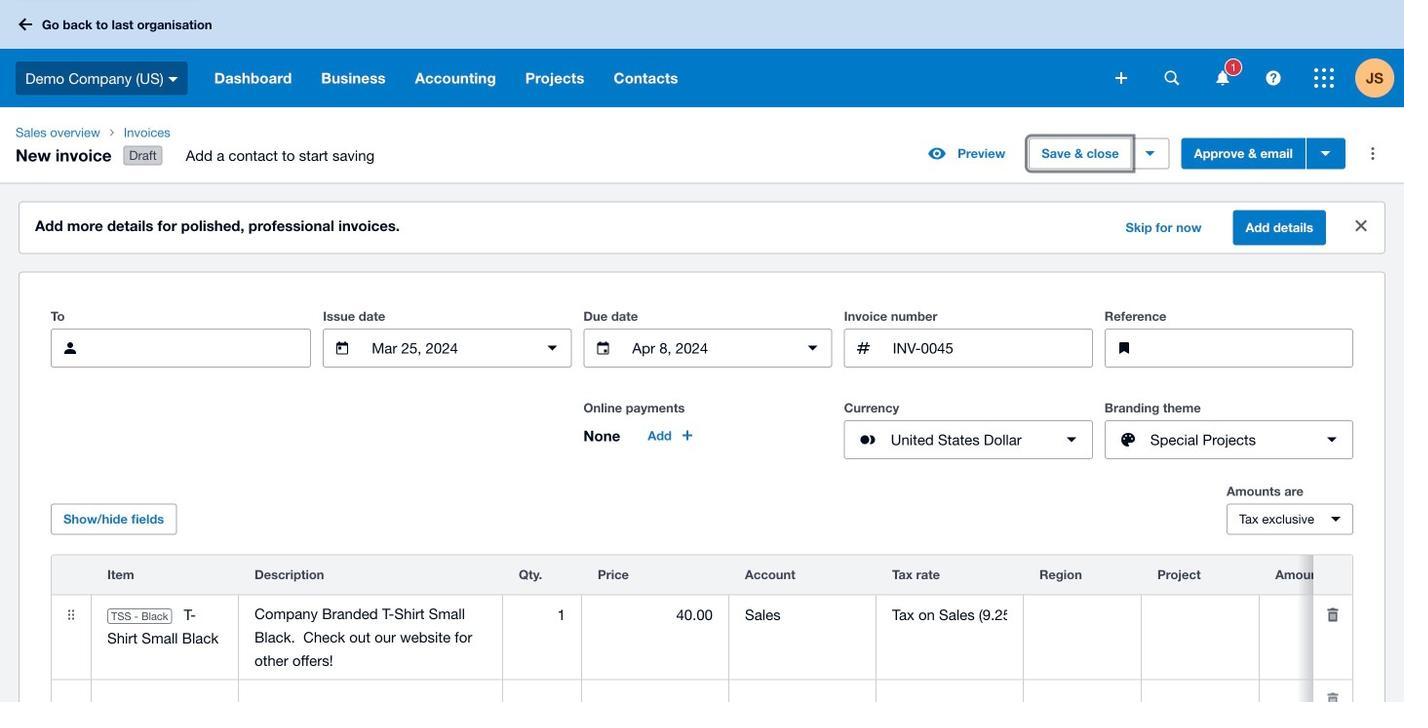 Task type: locate. For each thing, give the bounding box(es) containing it.
1 horizontal spatial svg image
[[1165, 71, 1179, 85]]

None field
[[503, 596, 581, 633], [582, 596, 728, 633], [729, 596, 876, 633], [877, 596, 1023, 633], [1024, 596, 1141, 633], [1142, 596, 1259, 633], [1260, 596, 1404, 633], [92, 681, 238, 702], [503, 681, 581, 702], [582, 681, 728, 702], [1260, 681, 1404, 702], [503, 596, 581, 633], [582, 596, 728, 633], [729, 596, 876, 633], [877, 596, 1023, 633], [1024, 596, 1141, 633], [1142, 596, 1259, 633], [1260, 596, 1404, 633], [92, 681, 238, 702], [503, 681, 581, 702], [582, 681, 728, 702], [1260, 681, 1404, 702]]

2 more date options image from the left
[[793, 329, 832, 368]]

0 horizontal spatial svg image
[[19, 18, 32, 31]]

None text field
[[98, 330, 310, 367], [239, 595, 502, 679], [239, 681, 502, 702], [98, 330, 310, 367], [239, 595, 502, 679], [239, 681, 502, 702]]

1 horizontal spatial more date options image
[[793, 329, 832, 368]]

banner
[[0, 0, 1404, 107]]

remove image
[[1313, 680, 1352, 702]]

more invoice options image
[[1353, 134, 1392, 173]]

more date options image
[[533, 329, 572, 368], [793, 329, 832, 368]]

more line item options element
[[1313, 555, 1352, 594]]

invoice line item list element
[[51, 554, 1404, 702]]

1 more date options image from the left
[[533, 329, 572, 368]]

svg image
[[1216, 71, 1229, 85], [1266, 71, 1281, 85], [1115, 72, 1127, 84], [168, 77, 178, 82]]

svg image
[[19, 18, 32, 31], [1314, 68, 1334, 88], [1165, 71, 1179, 85]]

None text field
[[370, 330, 525, 367], [630, 330, 785, 367], [891, 330, 1092, 367], [1151, 330, 1352, 367], [370, 330, 525, 367], [630, 330, 785, 367], [891, 330, 1092, 367], [1151, 330, 1352, 367]]

0 horizontal spatial more date options image
[[533, 329, 572, 368]]



Task type: describe. For each thing, give the bounding box(es) containing it.
contact element
[[51, 329, 311, 368]]

remove image
[[1313, 595, 1352, 634]]

invoice number element
[[844, 329, 1093, 368]]

drag and drop line image
[[52, 595, 91, 634]]

2 horizontal spatial svg image
[[1314, 68, 1334, 88]]



Task type: vqa. For each thing, say whether or not it's contained in the screenshot.
svg icon
yes



